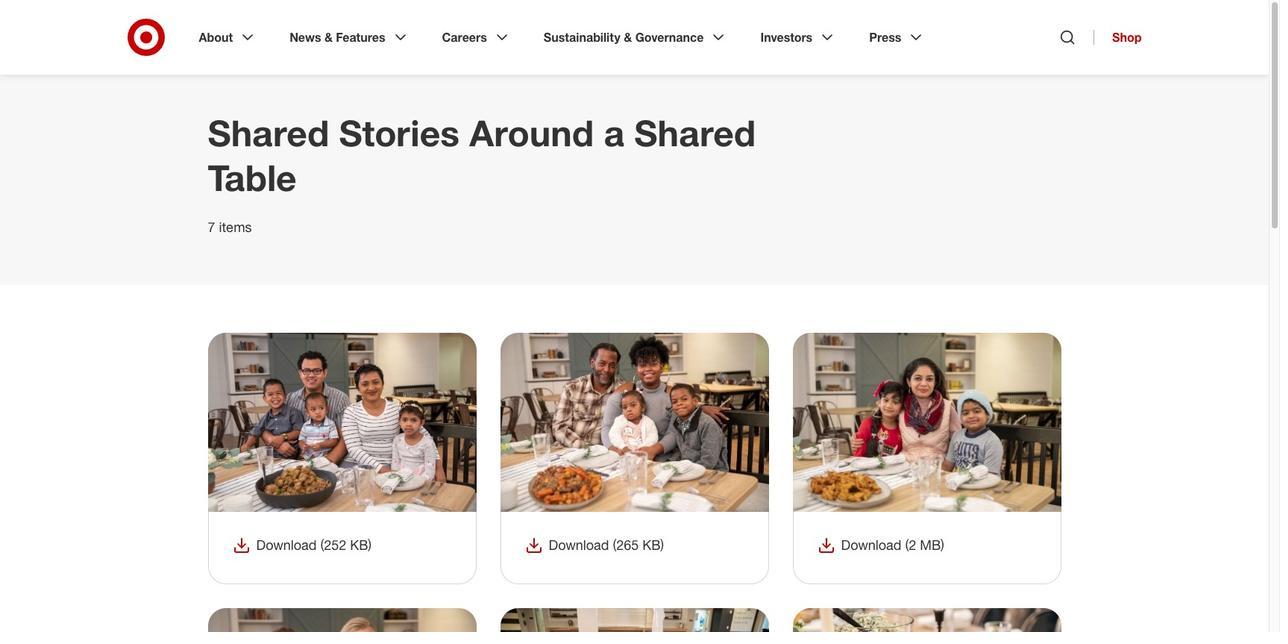 Task type: describe. For each thing, give the bounding box(es) containing it.
investors
[[761, 30, 813, 45]]

191030_target_022.jpg image
[[793, 333, 1062, 512]]

shop link
[[1094, 30, 1142, 45]]

press
[[870, 30, 902, 45]]

news
[[290, 30, 321, 45]]

download for download (2 mb)
[[842, 537, 902, 553]]

1 shared from the left
[[208, 111, 329, 155]]

(252
[[321, 537, 347, 553]]

a
[[604, 111, 625, 155]]

investors link
[[750, 18, 847, 57]]

press link
[[859, 18, 936, 57]]

stories
[[339, 111, 460, 155]]

(265
[[613, 537, 639, 553]]

sustainability & governance
[[544, 30, 704, 45]]

download (2 mb) link
[[818, 536, 945, 556]]

a group of people sitting at a table with food image
[[208, 333, 477, 512]]

download (265 kb)
[[549, 537, 664, 553]]

7 items
[[208, 219, 252, 235]]



Task type: vqa. For each thing, say whether or not it's contained in the screenshot.
"target bullseye logo"
no



Task type: locate. For each thing, give the bounding box(es) containing it.
sustainability & governance link
[[534, 18, 739, 57]]

kb)
[[350, 537, 372, 553], [643, 537, 664, 553]]

& right news
[[325, 30, 333, 45]]

download (252 kb) link
[[233, 536, 372, 556]]

kb) for download (265 kb)
[[643, 537, 664, 553]]

1 kb) from the left
[[350, 537, 372, 553]]

2 kb) from the left
[[643, 537, 664, 553]]

shared
[[208, 111, 329, 155], [635, 111, 756, 155]]

mb)
[[921, 537, 945, 553]]

1 horizontal spatial shared
[[635, 111, 756, 155]]

7
[[208, 219, 215, 235]]

0 horizontal spatial kb)
[[350, 537, 372, 553]]

0 horizontal spatial &
[[325, 30, 333, 45]]

(2
[[906, 537, 917, 553]]

1 horizontal spatial &
[[624, 30, 632, 45]]

about
[[199, 30, 233, 45]]

features
[[336, 30, 386, 45]]

2 shared from the left
[[635, 111, 756, 155]]

2 & from the left
[[624, 30, 632, 45]]

1 horizontal spatial download
[[549, 537, 609, 553]]

about link
[[188, 18, 267, 57]]

3 download from the left
[[842, 537, 902, 553]]

sustainability
[[544, 30, 621, 45]]

0 horizontal spatial shared
[[208, 111, 329, 155]]

kb) right (252
[[350, 537, 372, 553]]

&
[[325, 30, 333, 45], [624, 30, 632, 45]]

news & features link
[[279, 18, 420, 57]]

kb) right (265
[[643, 537, 664, 553]]

careers
[[442, 30, 487, 45]]

table
[[208, 156, 297, 199]]

1 horizontal spatial kb)
[[643, 537, 664, 553]]

a group of people posing for a photo image
[[500, 333, 769, 512]]

0 horizontal spatial download
[[256, 537, 317, 553]]

download inside "link"
[[549, 537, 609, 553]]

around
[[470, 111, 594, 155]]

download (2 mb)
[[842, 537, 945, 553]]

1 & from the left
[[325, 30, 333, 45]]

news & features
[[290, 30, 386, 45]]

careers link
[[432, 18, 522, 57]]

kb) for download (252 kb)
[[350, 537, 372, 553]]

download left (2
[[842, 537, 902, 553]]

download (265 kb) link
[[525, 536, 664, 556]]

download (252 kb)
[[256, 537, 372, 553]]

2 horizontal spatial download
[[842, 537, 902, 553]]

2 download from the left
[[549, 537, 609, 553]]

download left (252
[[256, 537, 317, 553]]

& for sustainability
[[624, 30, 632, 45]]

& for news
[[325, 30, 333, 45]]

1 download from the left
[[256, 537, 317, 553]]

download
[[256, 537, 317, 553], [549, 537, 609, 553], [842, 537, 902, 553]]

download for download (265 kb)
[[549, 537, 609, 553]]

items
[[219, 219, 252, 235]]

download left (265
[[549, 537, 609, 553]]

kb) inside "link"
[[643, 537, 664, 553]]

shared stories around a shared table
[[208, 111, 756, 199]]

governance
[[636, 30, 704, 45]]

shop
[[1113, 30, 1142, 45]]

download for download (252 kb)
[[256, 537, 317, 553]]

& left governance
[[624, 30, 632, 45]]



